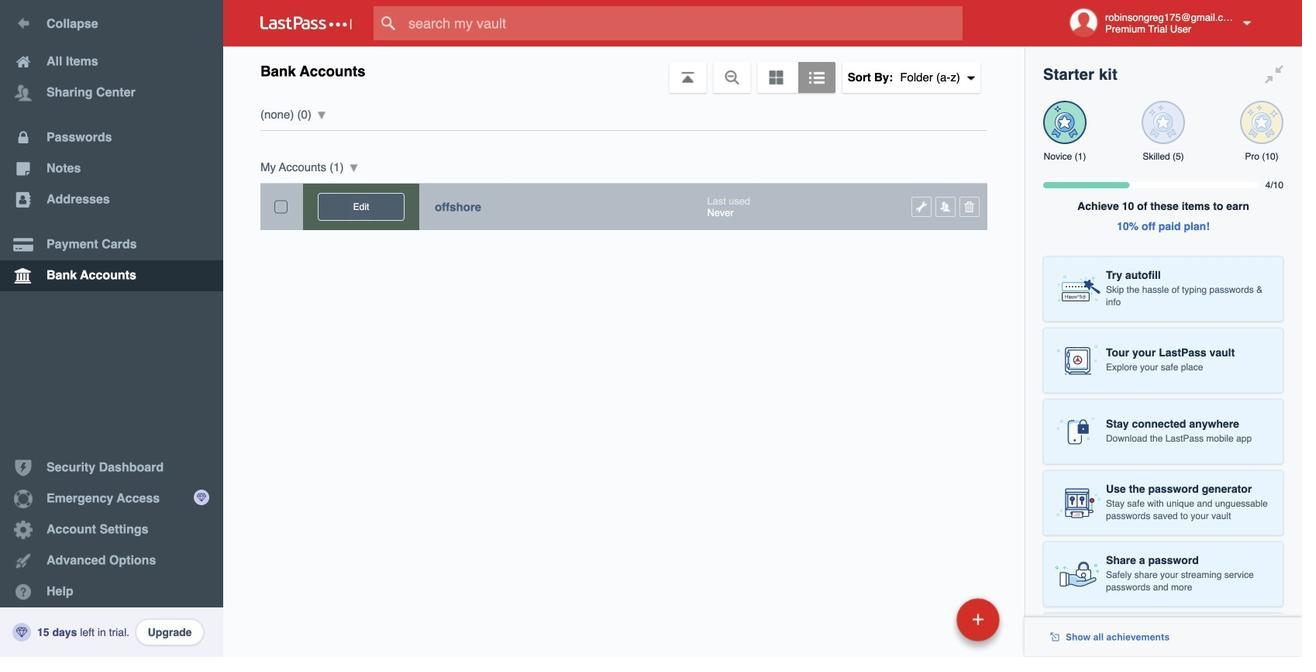 Task type: locate. For each thing, give the bounding box(es) containing it.
search my vault text field
[[374, 6, 993, 40]]

new item navigation
[[850, 594, 1010, 658]]

main navigation navigation
[[0, 0, 223, 658]]

new item element
[[850, 598, 1006, 642]]

vault options navigation
[[223, 47, 1025, 93]]

Search search field
[[374, 6, 993, 40]]



Task type: describe. For each thing, give the bounding box(es) containing it.
lastpass image
[[261, 16, 352, 30]]



Task type: vqa. For each thing, say whether or not it's contained in the screenshot.
Main navigation "navigation"
yes



